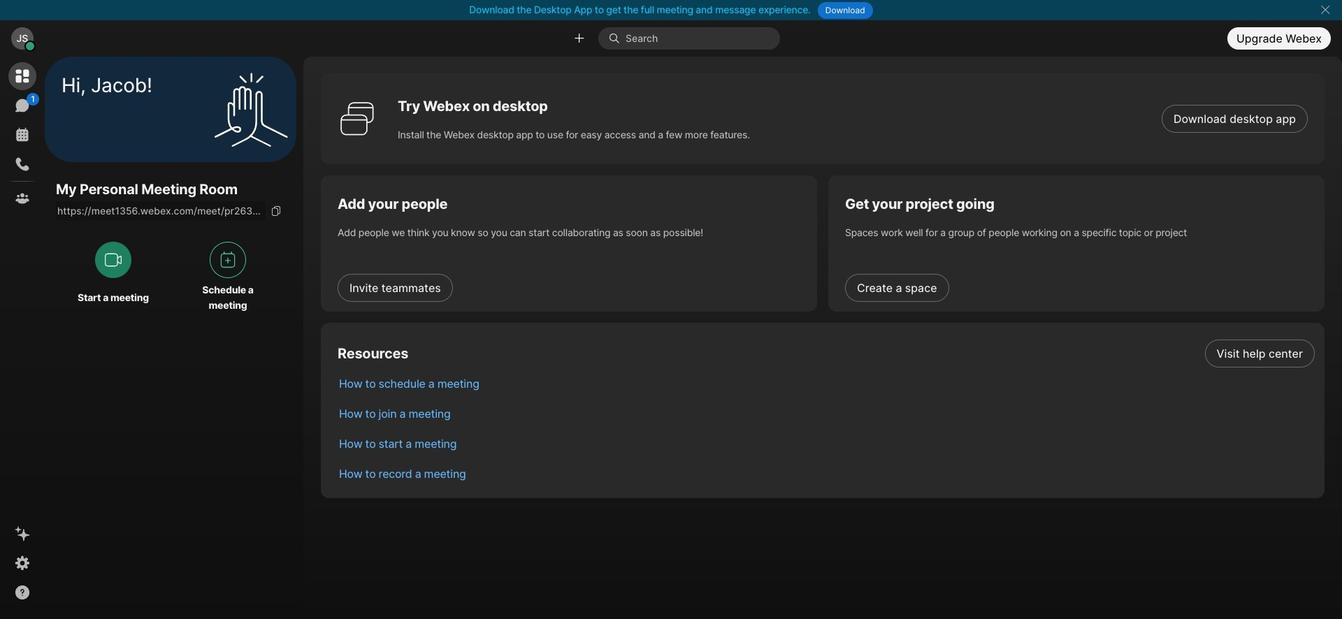 Task type: vqa. For each thing, say whether or not it's contained in the screenshot.
alert
no



Task type: describe. For each thing, give the bounding box(es) containing it.
cancel_16 image
[[1320, 4, 1331, 15]]

two hands high fiving image
[[209, 67, 293, 151]]

2 list item from the top
[[328, 368, 1325, 398]]

3 list item from the top
[[328, 398, 1325, 428]]

4 list item from the top
[[328, 428, 1325, 459]]



Task type: locate. For each thing, give the bounding box(es) containing it.
None text field
[[56, 201, 266, 221]]

list item
[[328, 338, 1325, 368], [328, 368, 1325, 398], [328, 398, 1325, 428], [328, 428, 1325, 459], [328, 459, 1325, 489]]

1 list item from the top
[[328, 338, 1325, 368]]

5 list item from the top
[[328, 459, 1325, 489]]

webex tab list
[[8, 62, 39, 212]]

navigation
[[0, 57, 45, 619]]



